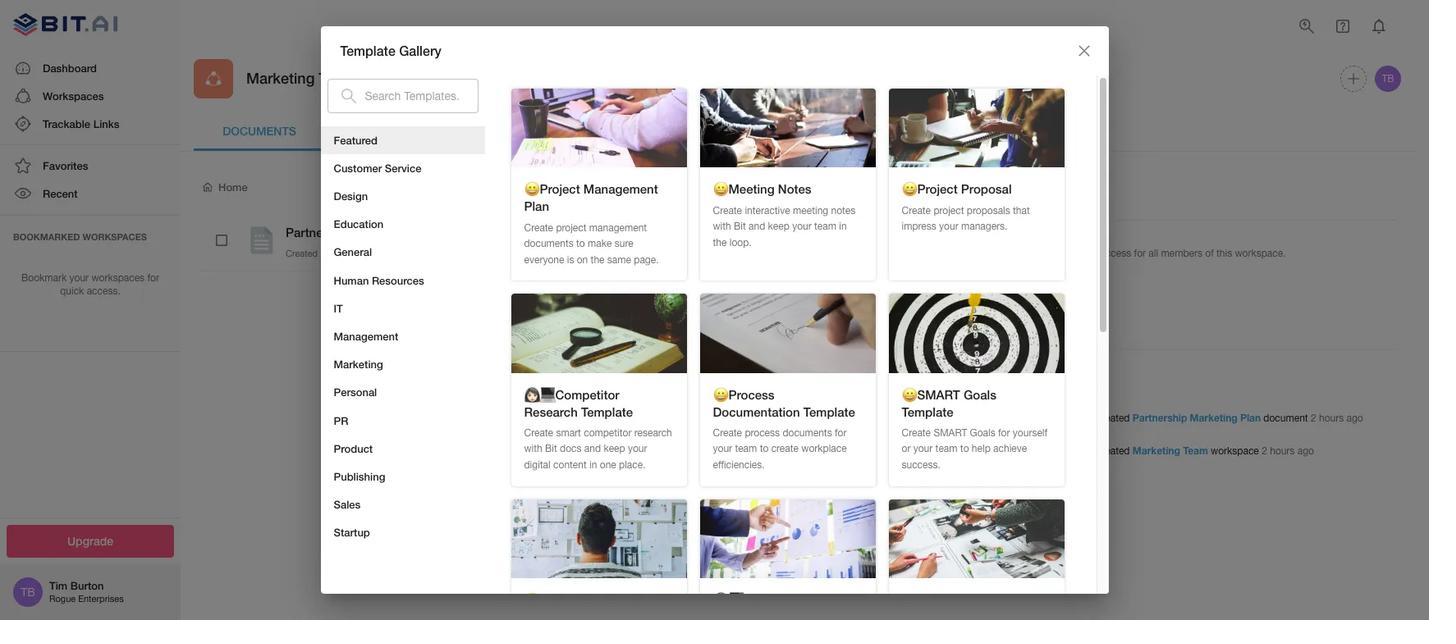 Task type: vqa. For each thing, say whether or not it's contained in the screenshot.


Task type: describe. For each thing, give the bounding box(es) containing it.
for for 😀smart goals template
[[998, 428, 1010, 439]]

keep inside create interactive meeting notes with bit and keep your team in the loop.
[[768, 221, 790, 232]]

team inside create interactive meeting notes with bit and keep your team in the loop.
[[815, 221, 837, 232]]

your inside create smart goals for yourself or your team to help achieve success.
[[914, 444, 933, 455]]

competitor
[[584, 428, 632, 439]]

workspaces
[[43, 89, 104, 102]]

today
[[1042, 373, 1072, 386]]

tim for partnership
[[1045, 413, 1062, 425]]

documents link
[[194, 112, 325, 151]]

1 vertical spatial insights
[[1016, 327, 1064, 343]]

dashboard
[[43, 61, 97, 74]]

to inside create process documents for your team to create workplace efficiencies.
[[760, 444, 769, 455]]

tim burton created marketing team workspace 2 hours ago
[[1045, 445, 1314, 458]]

same
[[607, 254, 631, 266]]

0 vertical spatial quick
[[1074, 248, 1098, 259]]

brand
[[921, 593, 955, 608]]

workspace
[[1211, 446, 1259, 458]]

product button
[[321, 435, 485, 463]]

sales
[[334, 498, 361, 512]]

template up "bookmark" icon at the top left of the page
[[340, 42, 396, 58]]

burton for enterprises
[[70, 580, 104, 593]]

😀meeting notes
[[713, 182, 812, 196]]

🎨 brand style guide
[[902, 593, 1024, 608]]

😀smart goals template
[[902, 387, 997, 419]]

pin
[[1016, 248, 1030, 259]]

insights inside insights "link"
[[495, 124, 549, 138]]

create for 😀project management plan
[[524, 222, 553, 234]]

🎨 brand style guide image
[[889, 500, 1065, 579]]

design button
[[321, 182, 485, 210]]

page.
[[634, 254, 659, 266]]

tb button
[[1373, 63, 1404, 94]]

members
[[1161, 248, 1203, 259]]

everyone
[[524, 254, 564, 266]]

pin items for quick access for all members of this workspace.
[[1016, 248, 1286, 259]]

management
[[589, 222, 647, 234]]

it
[[334, 302, 343, 315]]

🎨 brand style guide button
[[889, 500, 1065, 621]]

hours inside tim burton created partnership marketing plan document 2 hours ago
[[1319, 413, 1344, 425]]

😀project management plan image
[[511, 89, 687, 168]]

help
[[972, 444, 991, 455]]

workspace.
[[1235, 248, 1286, 259]]

Search Templates... search field
[[365, 79, 478, 113]]

management button
[[321, 323, 485, 351]]

create interactive meeting notes with bit and keep your team in the loop.
[[713, 205, 856, 249]]

research
[[524, 404, 578, 419]]

featured button
[[321, 126, 485, 154]]

marketing down partnership marketing plan 'link'
[[1133, 445, 1181, 458]]

marketing inside button
[[334, 358, 383, 371]]

0 horizontal spatial tb
[[21, 586, 35, 599]]

created by tim burton
[[286, 248, 377, 258]]

😀brainstorm
[[524, 593, 603, 608]]

recent
[[43, 187, 78, 201]]

links
[[93, 117, 119, 131]]

favorites button
[[0, 152, 181, 180]]

pr button
[[321, 407, 485, 435]]

settings link
[[588, 112, 719, 151]]

template for 👩🏻💻swot analysis template
[[713, 610, 765, 621]]

for for 😀process documentation template
[[835, 428, 847, 439]]

create for 👩🏻💻competitor research template
[[524, 428, 553, 439]]

or
[[902, 444, 911, 455]]

project for proposal
[[934, 205, 964, 216]]

marketing up general
[[355, 225, 412, 240]]

publishing
[[334, 470, 385, 484]]

smart
[[934, 428, 967, 439]]

bookmarked workspaces
[[13, 231, 147, 242]]

document
[[1264, 413, 1308, 425]]

human resources
[[334, 274, 424, 287]]

loop.
[[730, 237, 752, 249]]

😀project for 😀project management plan
[[524, 182, 580, 196]]

your inside create project proposals that impress your managers.
[[939, 221, 959, 232]]

it button
[[321, 295, 485, 323]]

pinned
[[1016, 198, 1058, 213]]

ago inside tim burton created partnership marketing plan document 2 hours ago
[[1347, 413, 1364, 425]]

burton for partnership
[[1064, 413, 1094, 425]]

management inside 😀project management plan
[[584, 182, 658, 196]]

dashboard button
[[0, 54, 181, 82]]

🎨
[[902, 593, 918, 608]]

recent button
[[0, 180, 181, 208]]

your inside create interactive meeting notes with bit and keep your team in the loop.
[[792, 221, 812, 232]]

by
[[320, 248, 330, 258]]

create smart goals for yourself or your team to help achieve success.
[[902, 428, 1048, 471]]

managers.
[[961, 221, 1008, 232]]

😀process documentation template
[[713, 387, 855, 419]]

create smart competitor research with bit docs and keep your digital content in one place.
[[524, 428, 672, 471]]

plan for partnership marketing plan
[[415, 225, 440, 240]]

tim right by
[[333, 248, 348, 258]]

analysis
[[784, 593, 831, 608]]

2 inside the tim burton created marketing team workspace 2 hours ago
[[1262, 446, 1268, 458]]

education
[[334, 218, 384, 231]]

workspaces
[[91, 272, 145, 284]]

access.
[[87, 286, 121, 297]]

and inside create smart competitor research with bit docs and keep your digital content in one place.
[[584, 444, 601, 455]]

template inside button
[[606, 593, 658, 608]]

your inside create smart competitor research with bit docs and keep your digital content in one place.
[[628, 444, 647, 455]]

😀project management plan
[[524, 182, 658, 214]]

create for 😀smart goals template
[[902, 428, 931, 439]]

human
[[334, 274, 369, 287]]

achieve
[[994, 444, 1027, 455]]

notes
[[831, 205, 856, 216]]

0 horizontal spatial team
[[319, 69, 355, 87]]

quick inside the bookmark your workspaces for quick access.
[[60, 286, 84, 297]]

bookmark image
[[364, 69, 384, 89]]

the inside create project management documents to make sure everyone is on the same page.
[[591, 254, 605, 266]]

partnership marketing plan
[[286, 225, 440, 240]]

👩🏻💻swot analysis template button
[[700, 500, 876, 621]]

create project management documents to make sure everyone is on the same page.
[[524, 222, 659, 266]]

with for 😀meeting notes
[[713, 221, 731, 232]]

smart
[[556, 428, 581, 439]]

team inside create process documents for your team to create workplace efficiencies.
[[735, 444, 757, 455]]

your inside the bookmark your workspaces for quick access.
[[69, 272, 89, 284]]

insights link
[[457, 112, 588, 151]]

create new button
[[901, 171, 990, 204]]



Task type: locate. For each thing, give the bounding box(es) containing it.
to up on
[[576, 238, 585, 250]]

your
[[792, 221, 812, 232], [939, 221, 959, 232], [69, 272, 89, 284], [628, 444, 647, 455], [713, 444, 732, 455], [914, 444, 933, 455]]

create process documents for your team to create workplace efficiencies.
[[713, 428, 847, 471]]

bookmark
[[21, 272, 67, 284]]

1 vertical spatial created
[[1097, 446, 1130, 458]]

0 horizontal spatial keep
[[604, 444, 625, 455]]

keep inside create smart competitor research with bit docs and keep your digital content in one place.
[[604, 444, 625, 455]]

in
[[839, 221, 847, 232], [590, 460, 597, 471]]

and down interactive
[[749, 221, 765, 232]]

1 vertical spatial plan
[[415, 225, 440, 240]]

1 horizontal spatial keep
[[768, 221, 790, 232]]

general button
[[321, 238, 485, 266]]

0 horizontal spatial the
[[591, 254, 605, 266]]

1 vertical spatial bit
[[545, 444, 557, 455]]

0 vertical spatial insights
[[495, 124, 549, 138]]

create up impress
[[902, 205, 931, 216]]

tab list containing documents
[[194, 112, 1404, 151]]

create inside button
[[915, 180, 950, 194]]

your up access.
[[69, 272, 89, 284]]

management down it
[[334, 330, 398, 343]]

digital
[[524, 460, 551, 471]]

create
[[771, 444, 799, 455]]

favorites
[[43, 159, 88, 173]]

documents up workplace
[[783, 428, 832, 439]]

team
[[815, 221, 837, 232], [735, 444, 757, 455], [936, 444, 958, 455]]

plan for 😀project management plan
[[524, 199, 549, 214]]

team down partnership marketing plan 'link'
[[1183, 445, 1208, 458]]

burton right achieve
[[1064, 446, 1094, 458]]

featured
[[334, 134, 378, 147]]

0 vertical spatial hours
[[1319, 413, 1344, 425]]

0 vertical spatial in
[[839, 221, 847, 232]]

startup
[[334, 527, 370, 540]]

with for 👩🏻💻competitor research template
[[524, 444, 542, 455]]

management up management on the left of the page
[[584, 182, 658, 196]]

plan inside 😀project management plan
[[524, 199, 549, 214]]

created
[[286, 248, 318, 258]]

all
[[1149, 248, 1159, 259]]

1 vertical spatial keep
[[604, 444, 625, 455]]

1 horizontal spatial project
[[934, 205, 964, 216]]

2
[[1311, 413, 1317, 425], [1262, 446, 1268, 458]]

1 vertical spatial with
[[524, 444, 542, 455]]

tim down yourself
[[1045, 446, 1062, 458]]

template inside '👩🏻💻swot analysis template'
[[713, 610, 765, 621]]

template gallery
[[340, 42, 442, 58]]

tim up rogue
[[49, 580, 67, 593]]

😀brainstorm template button
[[511, 500, 687, 621]]

template
[[340, 42, 396, 58], [581, 404, 633, 419], [804, 404, 855, 419], [902, 404, 954, 419], [606, 593, 658, 608], [713, 610, 765, 621]]

burton up the enterprises
[[70, 580, 104, 593]]

1 horizontal spatial documents
[[783, 428, 832, 439]]

with inside create interactive meeting notes with bit and keep your team in the loop.
[[713, 221, 731, 232]]

yourself
[[1013, 428, 1048, 439]]

personal button
[[321, 379, 485, 407]]

1 horizontal spatial team
[[815, 221, 837, 232]]

2 vertical spatial plan
[[1241, 412, 1261, 425]]

your up place.
[[628, 444, 647, 455]]

burton for marketing
[[1064, 446, 1094, 458]]

for for bookmarked workspaces
[[147, 272, 159, 284]]

created inside tim burton created partnership marketing plan document 2 hours ago
[[1097, 413, 1130, 425]]

2 inside tim burton created partnership marketing plan document 2 hours ago
[[1311, 413, 1317, 425]]

2 😀project from the left
[[902, 182, 958, 196]]

1 horizontal spatial tb
[[1382, 73, 1395, 85]]

for up workplace
[[835, 428, 847, 439]]

bit for 👩🏻💻competitor research template
[[545, 444, 557, 455]]

0 vertical spatial keep
[[768, 221, 790, 232]]

plan left document
[[1241, 412, 1261, 425]]

upgrade
[[67, 534, 113, 548]]

create left new
[[915, 180, 950, 194]]

documents inside create project management documents to make sure everyone is on the same page.
[[524, 238, 574, 250]]

😀project up impress
[[902, 182, 958, 196]]

your down meeting
[[792, 221, 812, 232]]

tim for enterprises
[[49, 580, 67, 593]]

created for marketing
[[1097, 446, 1130, 458]]

1 vertical spatial in
[[590, 460, 597, 471]]

product
[[334, 442, 373, 455]]

access
[[1101, 248, 1132, 259]]

ago down document
[[1298, 446, 1314, 458]]

trackable links button
[[0, 110, 181, 138]]

0 vertical spatial bit
[[734, 221, 746, 232]]

😀project down insights "link"
[[524, 182, 580, 196]]

design
[[334, 190, 368, 203]]

👩🏻💻competitor research template image
[[511, 294, 687, 373]]

😀brainstorm template image
[[511, 500, 687, 579]]

template up workplace
[[804, 404, 855, 419]]

the inside create interactive meeting notes with bit and keep your team in the loop.
[[713, 237, 727, 249]]

0 vertical spatial partnership
[[286, 225, 351, 240]]

tb inside "button"
[[1382, 73, 1395, 85]]

team inside create smart goals for yourself or your team to help achieve success.
[[936, 444, 958, 455]]

in left one
[[590, 460, 597, 471]]

quick left access
[[1074, 248, 1098, 259]]

with up loop.
[[713, 221, 731, 232]]

to down the process
[[760, 444, 769, 455]]

create inside create project proposals that impress your managers.
[[902, 205, 931, 216]]

your right impress
[[939, 221, 959, 232]]

1 vertical spatial management
[[334, 330, 398, 343]]

bit inside create interactive meeting notes with bit and keep your team in the loop.
[[734, 221, 746, 232]]

create up "efficiencies."
[[713, 428, 742, 439]]

😀process documentation template image
[[700, 294, 876, 373]]

0 vertical spatial ago
[[1347, 413, 1364, 425]]

template for 😀process documentation template
[[804, 404, 855, 419]]

human resources button
[[321, 266, 485, 295]]

the right on
[[591, 254, 605, 266]]

burton down partnership marketing plan
[[350, 248, 377, 258]]

1 horizontal spatial ago
[[1347, 413, 1364, 425]]

for
[[1059, 248, 1071, 259], [1134, 248, 1146, 259], [147, 272, 159, 284], [835, 428, 847, 439], [998, 428, 1010, 439]]

1 vertical spatial quick
[[60, 286, 84, 297]]

for inside create process documents for your team to create workplace efficiencies.
[[835, 428, 847, 439]]

for up achieve
[[998, 428, 1010, 439]]

your inside create process documents for your team to create workplace efficiencies.
[[713, 444, 732, 455]]

goals up help
[[970, 428, 996, 439]]

0 vertical spatial and
[[749, 221, 765, 232]]

😀project proposal image
[[889, 89, 1065, 168]]

0 vertical spatial team
[[319, 69, 355, 87]]

0 vertical spatial goals
[[964, 387, 997, 402]]

0 horizontal spatial plan
[[415, 225, 440, 240]]

tab list
[[194, 112, 1404, 151]]

workspaces button
[[0, 82, 181, 110]]

1 horizontal spatial to
[[760, 444, 769, 455]]

created for partnership
[[1097, 413, 1130, 425]]

for inside the bookmark your workspaces for quick access.
[[147, 272, 159, 284]]

0 horizontal spatial management
[[334, 330, 398, 343]]

0 horizontal spatial hours
[[1270, 446, 1295, 458]]

0 horizontal spatial project
[[556, 222, 587, 234]]

with up digital
[[524, 444, 542, 455]]

ago right document
[[1347, 413, 1364, 425]]

create up everyone
[[524, 222, 553, 234]]

make
[[588, 238, 612, 250]]

hours down document
[[1270, 446, 1295, 458]]

project
[[934, 205, 964, 216], [556, 222, 587, 234]]

created left marketing team link
[[1097, 446, 1130, 458]]

create for 😀project proposal
[[902, 205, 931, 216]]

marketing up personal
[[334, 358, 383, 371]]

trackable links
[[43, 117, 119, 131]]

customer service
[[334, 162, 422, 175]]

1 vertical spatial goals
[[970, 428, 996, 439]]

😀brainstorm template
[[524, 593, 658, 608]]

created up the tim burton created marketing team workspace 2 hours ago
[[1097, 413, 1130, 425]]

create
[[915, 180, 950, 194], [713, 205, 742, 216], [902, 205, 931, 216], [524, 222, 553, 234], [524, 428, 553, 439], [713, 428, 742, 439], [902, 428, 931, 439]]

goals inside create smart goals for yourself or your team to help achieve success.
[[970, 428, 996, 439]]

😀meeting notes image
[[700, 89, 876, 168]]

keep up one
[[604, 444, 625, 455]]

documents inside create process documents for your team to create workplace efficiencies.
[[783, 428, 832, 439]]

process
[[745, 428, 780, 439]]

goals up the smart
[[964, 387, 997, 402]]

guide
[[991, 593, 1024, 608]]

the left loop.
[[713, 237, 727, 249]]

1 horizontal spatial 2
[[1311, 413, 1317, 425]]

for right workspaces at the top
[[147, 272, 159, 284]]

1 vertical spatial and
[[584, 444, 601, 455]]

general
[[334, 246, 372, 259]]

template down 😀smart
[[902, 404, 954, 419]]

0 horizontal spatial 2
[[1262, 446, 1268, 458]]

bookmarked
[[13, 231, 80, 242]]

template inside 😀process documentation template
[[804, 404, 855, 419]]

bit for 😀meeting notes
[[734, 221, 746, 232]]

for inside create smart goals for yourself or your team to help achieve success.
[[998, 428, 1010, 439]]

tim inside the 'tim burton rogue enterprises'
[[49, 580, 67, 593]]

1 vertical spatial the
[[591, 254, 605, 266]]

to inside create project management documents to make sure everyone is on the same page.
[[576, 238, 585, 250]]

content library
[[338, 124, 444, 138]]

new
[[953, 180, 977, 194]]

team up "efficiencies."
[[735, 444, 757, 455]]

😀meeting
[[713, 182, 775, 196]]

tim for marketing
[[1045, 446, 1062, 458]]

1 vertical spatial tb
[[21, 586, 35, 599]]

project for management
[[556, 222, 587, 234]]

0 horizontal spatial to
[[576, 238, 585, 250]]

tim inside tim burton created partnership marketing plan document 2 hours ago
[[1045, 413, 1062, 425]]

1 horizontal spatial and
[[749, 221, 765, 232]]

1 vertical spatial team
[[1183, 445, 1208, 458]]

1 vertical spatial 2
[[1262, 446, 1268, 458]]

0 horizontal spatial in
[[590, 460, 597, 471]]

burton inside the tim burton created marketing team workspace 2 hours ago
[[1064, 446, 1094, 458]]

team down meeting
[[815, 221, 837, 232]]

1 horizontal spatial partnership
[[1133, 412, 1187, 425]]

template for 😀smart goals template
[[902, 404, 954, 419]]

1 😀project from the left
[[524, 182, 580, 196]]

goals inside 😀smart goals template
[[964, 387, 997, 402]]

for right items
[[1059, 248, 1071, 259]]

marketing up workspace
[[1190, 412, 1238, 425]]

burton inside tim burton created partnership marketing plan document 2 hours ago
[[1064, 413, 1094, 425]]

1 created from the top
[[1097, 413, 1130, 425]]

0 vertical spatial plan
[[524, 199, 549, 214]]

0 vertical spatial management
[[584, 182, 658, 196]]

0 horizontal spatial ago
[[1298, 446, 1314, 458]]

2 horizontal spatial to
[[961, 444, 969, 455]]

team down the smart
[[936, 444, 958, 455]]

0 vertical spatial documents
[[524, 238, 574, 250]]

1 vertical spatial project
[[556, 222, 587, 234]]

😀project proposal
[[902, 182, 1012, 196]]

1 horizontal spatial team
[[1183, 445, 1208, 458]]

2 horizontal spatial team
[[936, 444, 958, 455]]

marketing button
[[321, 351, 485, 379]]

create inside create process documents for your team to create workplace efficiencies.
[[713, 428, 742, 439]]

for left all
[[1134, 248, 1146, 259]]

hours inside the tim burton created marketing team workspace 2 hours ago
[[1270, 446, 1295, 458]]

education button
[[321, 210, 485, 238]]

😀project inside 😀project management plan
[[524, 182, 580, 196]]

1 vertical spatial ago
[[1298, 446, 1314, 458]]

items
[[1062, 198, 1096, 213]]

project inside create project proposals that impress your managers.
[[934, 205, 964, 216]]

place.
[[619, 460, 646, 471]]

0 vertical spatial created
[[1097, 413, 1130, 425]]

template inside 👩🏻💻competitor research template
[[581, 404, 633, 419]]

😀smart goals template image
[[889, 294, 1065, 373]]

partnership up marketing team link
[[1133, 412, 1187, 425]]

quick down bookmark
[[60, 286, 84, 297]]

in inside create smart competitor research with bit docs and keep your digital content in one place.
[[590, 460, 597, 471]]

1 horizontal spatial the
[[713, 237, 727, 249]]

management inside button
[[334, 330, 398, 343]]

create inside create project management documents to make sure everyone is on the same page.
[[524, 222, 553, 234]]

0 horizontal spatial and
[[584, 444, 601, 455]]

create for 😀meeting notes
[[713, 205, 742, 216]]

ago inside the tim burton created marketing team workspace 2 hours ago
[[1298, 446, 1314, 458]]

0 horizontal spatial quick
[[60, 286, 84, 297]]

your up success.
[[914, 444, 933, 455]]

bit inside create smart competitor research with bit docs and keep your digital content in one place.
[[545, 444, 557, 455]]

create down "😀meeting"
[[713, 205, 742, 216]]

bit left docs
[[545, 444, 557, 455]]

tim up yourself
[[1045, 413, 1062, 425]]

1 horizontal spatial management
[[584, 182, 658, 196]]

with inside create smart competitor research with bit docs and keep your digital content in one place.
[[524, 444, 542, 455]]

1 horizontal spatial insights
[[1016, 327, 1064, 343]]

content
[[553, 460, 587, 471]]

1 horizontal spatial with
[[713, 221, 731, 232]]

documents
[[223, 124, 296, 138]]

marketing team
[[246, 69, 355, 87]]

template right the 😀brainstorm
[[606, 593, 658, 608]]

trackable
[[43, 117, 90, 131]]

1 horizontal spatial hours
[[1319, 413, 1344, 425]]

1 horizontal spatial plan
[[524, 199, 549, 214]]

0 vertical spatial the
[[713, 237, 727, 249]]

and inside create interactive meeting notes with bit and keep your team in the loop.
[[749, 221, 765, 232]]

enterprises
[[78, 595, 124, 605]]

insights
[[495, 124, 549, 138], [1016, 327, 1064, 343]]

impress
[[902, 221, 937, 232]]

bookmark your workspaces for quick access.
[[21, 272, 159, 297]]

0 horizontal spatial bit
[[545, 444, 557, 455]]

2 horizontal spatial plan
[[1241, 412, 1261, 425]]

to
[[576, 238, 585, 250], [760, 444, 769, 455], [961, 444, 969, 455]]

personal
[[334, 386, 377, 399]]

project down 😀project proposal
[[934, 205, 964, 216]]

bit up loop.
[[734, 221, 746, 232]]

burton down today
[[1064, 413, 1094, 425]]

and right docs
[[584, 444, 601, 455]]

keep
[[768, 221, 790, 232], [604, 444, 625, 455]]

on
[[577, 254, 588, 266]]

create inside create smart competitor research with bit docs and keep your digital content in one place.
[[524, 428, 553, 439]]

tim inside the tim burton created marketing team workspace 2 hours ago
[[1045, 446, 1062, 458]]

template for 👩🏻💻competitor research template
[[581, 404, 633, 419]]

2 right workspace
[[1262, 446, 1268, 458]]

to inside create smart goals for yourself or your team to help achieve success.
[[961, 444, 969, 455]]

burton inside the 'tim burton rogue enterprises'
[[70, 580, 104, 593]]

partnership up by
[[286, 225, 351, 240]]

0 vertical spatial project
[[934, 205, 964, 216]]

hours right document
[[1319, 413, 1344, 425]]

in inside create interactive meeting notes with bit and keep your team in the loop.
[[839, 221, 847, 232]]

keep down interactive
[[768, 221, 790, 232]]

gallery
[[399, 42, 442, 58]]

0 vertical spatial tb
[[1382, 73, 1395, 85]]

resources
[[372, 274, 424, 287]]

customer
[[334, 162, 382, 175]]

interactive
[[745, 205, 790, 216]]

tim
[[333, 248, 348, 258], [1045, 413, 1062, 425], [1045, 446, 1062, 458], [49, 580, 67, 593]]

create down research
[[524, 428, 553, 439]]

0 horizontal spatial insights
[[495, 124, 549, 138]]

project up 'is'
[[556, 222, 587, 234]]

partnership
[[286, 225, 351, 240], [1133, 412, 1187, 425]]

created inside the tim burton created marketing team workspace 2 hours ago
[[1097, 446, 1130, 458]]

1 horizontal spatial quick
[[1074, 248, 1098, 259]]

to left help
[[961, 444, 969, 455]]

sales button
[[321, 491, 485, 519]]

template inside 😀smart goals template
[[902, 404, 954, 419]]

1 horizontal spatial bit
[[734, 221, 746, 232]]

marketing up documents
[[246, 69, 315, 87]]

1 horizontal spatial 😀project
[[902, 182, 958, 196]]

create up or on the right of page
[[902, 428, 931, 439]]

2 right document
[[1311, 413, 1317, 425]]

0 horizontal spatial partnership
[[286, 225, 351, 240]]

template down 👩🏻💻swot
[[713, 610, 765, 621]]

1 vertical spatial documents
[[783, 428, 832, 439]]

upgrade button
[[7, 525, 174, 558]]

😀project for 😀project proposal
[[902, 182, 958, 196]]

1 horizontal spatial in
[[839, 221, 847, 232]]

is
[[567, 254, 574, 266]]

1 vertical spatial hours
[[1270, 446, 1295, 458]]

template gallery dialog
[[321, 26, 1109, 621]]

1 vertical spatial partnership
[[1133, 412, 1187, 425]]

project inside create project management documents to make sure everyone is on the same page.
[[556, 222, 587, 234]]

👩🏻💻swot
[[713, 593, 781, 608]]

create for 😀process documentation template
[[713, 428, 742, 439]]

documents up everyone
[[524, 238, 574, 250]]

0 vertical spatial with
[[713, 221, 731, 232]]

0 horizontal spatial 😀project
[[524, 182, 580, 196]]

0 horizontal spatial documents
[[524, 238, 574, 250]]

template up competitor
[[581, 404, 633, 419]]

👩🏻💻swot analysis template image
[[700, 500, 876, 579]]

create inside create smart goals for yourself or your team to help achieve success.
[[902, 428, 931, 439]]

meeting
[[793, 205, 829, 216]]

burton
[[350, 248, 377, 258], [1064, 413, 1094, 425], [1064, 446, 1094, 458], [70, 580, 104, 593]]

plan down "design" button
[[415, 225, 440, 240]]

of
[[1206, 248, 1214, 259]]

0 horizontal spatial team
[[735, 444, 757, 455]]

your up "efficiencies."
[[713, 444, 732, 455]]

rogue
[[49, 595, 76, 605]]

management
[[584, 182, 658, 196], [334, 330, 398, 343]]

0 vertical spatial 2
[[1311, 413, 1317, 425]]

documents
[[524, 238, 574, 250], [783, 428, 832, 439]]

in down the notes
[[839, 221, 847, 232]]

team left "bookmark" icon at the top left of the page
[[319, 69, 355, 87]]

2 created from the top
[[1097, 446, 1130, 458]]

0 horizontal spatial with
[[524, 444, 542, 455]]

content library link
[[325, 112, 457, 151]]

plan up everyone
[[524, 199, 549, 214]]

create inside create interactive meeting notes with bit and keep your team in the loop.
[[713, 205, 742, 216]]



